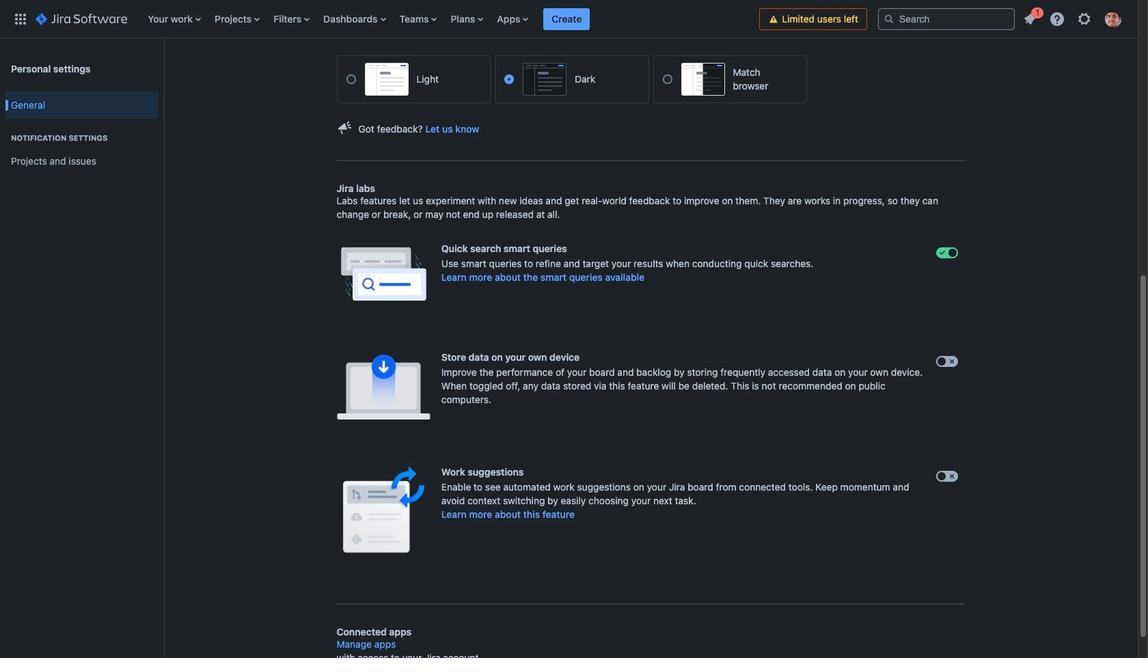 Task type: describe. For each thing, give the bounding box(es) containing it.
settings image
[[1076, 11, 1093, 27]]

Search field
[[878, 8, 1015, 30]]

feedback image
[[337, 120, 353, 136]]

appswitcher icon image
[[12, 11, 29, 27]]

primary element
[[8, 0, 760, 38]]



Task type: vqa. For each thing, say whether or not it's contained in the screenshot.
left list
yes



Task type: locate. For each thing, give the bounding box(es) containing it.
list
[[141, 0, 760, 38], [1018, 5, 1130, 31]]

1 horizontal spatial list
[[1018, 5, 1130, 31]]

1 horizontal spatial list item
[[1018, 5, 1044, 30]]

your profile and settings image
[[1105, 11, 1121, 27]]

jira software image
[[36, 11, 127, 27], [36, 11, 127, 27]]

help image
[[1049, 11, 1065, 27]]

0 horizontal spatial list item
[[544, 0, 590, 38]]

0 horizontal spatial list
[[141, 0, 760, 38]]

sidebar navigation image
[[149, 55, 179, 82]]

search image
[[884, 13, 895, 24]]

main content
[[164, 0, 1138, 638]]

list item inside list
[[1018, 5, 1044, 30]]

banner
[[0, 0, 1138, 38]]

heading
[[5, 133, 159, 144]]

2 group from the top
[[5, 119, 159, 179]]

None radio
[[346, 75, 356, 84], [504, 75, 514, 84], [663, 75, 672, 84], [346, 75, 356, 84], [504, 75, 514, 84], [663, 75, 672, 84]]

1 group from the top
[[5, 87, 159, 183]]

None search field
[[878, 8, 1015, 30]]

list item
[[544, 0, 590, 38], [1018, 5, 1044, 30]]

group
[[5, 87, 159, 183], [5, 119, 159, 179]]

notifications image
[[1022, 11, 1038, 27]]



